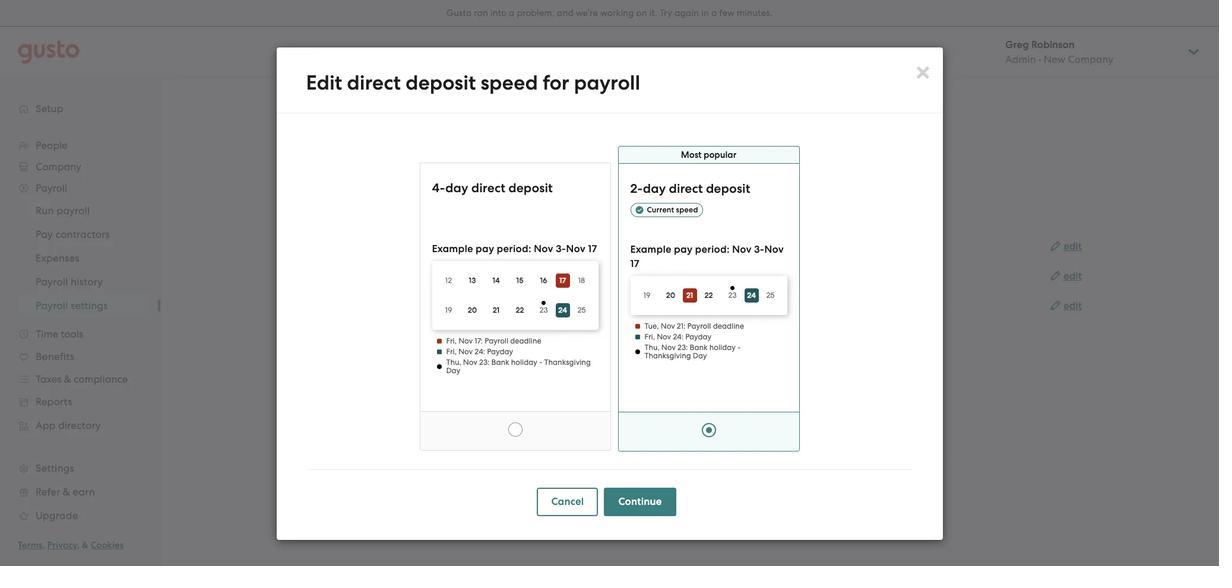 Task type: locate. For each thing, give the bounding box(es) containing it.
fri,
[[645, 333, 655, 342], [446, 337, 457, 346], [446, 347, 457, 356]]

1 horizontal spatial 20
[[666, 291, 676, 300]]

continue
[[619, 496, 662, 508]]

1 vertical spatial 20
[[468, 306, 477, 315]]

pay inside most popular button
[[674, 244, 693, 256]]

,
[[43, 541, 45, 551], [77, 541, 80, 551]]

1 vertical spatial 21
[[493, 306, 500, 315]]

example pay period : nov 3 - nov 17
[[432, 243, 597, 255]]

nov
[[534, 243, 553, 255], [566, 243, 586, 255], [732, 244, 752, 256], [765, 244, 784, 256], [661, 322, 675, 331], [657, 333, 671, 342], [459, 337, 473, 346], [662, 343, 676, 352], [459, 347, 473, 356], [463, 358, 478, 367]]

25
[[766, 291, 775, 300], [578, 306, 586, 315]]

0 horizontal spatial holiday
[[511, 358, 538, 367]]

19 down 12
[[445, 306, 452, 315]]

current speed
[[647, 205, 698, 214]]

0 vertical spatial day
[[693, 352, 707, 361]]

×
[[916, 56, 931, 86]]

bank
[[448, 300, 472, 312], [690, 343, 708, 352], [491, 358, 509, 367]]

1 horizontal spatial payday
[[686, 333, 712, 342]]

thu, for example pay period : nov 3 - nov 17
[[446, 358, 461, 367]]

payday down tue, nov 21 : payroll deadline
[[686, 333, 712, 342]]

4-
[[432, 181, 446, 196]]

day inside most popular button
[[643, 181, 666, 197]]

payroll inside button
[[485, 337, 509, 346]]

0 vertical spatial edit button
[[1051, 240, 1082, 254]]

payday up thu, nov 23 : bank holiday -
[[487, 347, 513, 356]]

a right in
[[712, 8, 717, 18]]

day
[[446, 181, 468, 196], [643, 181, 666, 197]]

0 horizontal spatial pay
[[476, 243, 494, 255]]

deposit up settings
[[406, 71, 476, 95]]

:
[[529, 243, 531, 255], [727, 244, 730, 256], [684, 322, 686, 331], [682, 333, 684, 342], [481, 337, 483, 346], [686, 343, 688, 352], [483, 347, 485, 356], [488, 358, 490, 367]]

1 vertical spatial payday
[[487, 347, 513, 356]]

2 vertical spatial 21
[[677, 322, 684, 331]]

1 edit button from the top
[[1051, 240, 1082, 254]]

0 vertical spatial edit
[[1064, 241, 1082, 253]]

19
[[644, 291, 651, 300], [445, 306, 452, 315]]

1 horizontal spatial deadline
[[713, 322, 744, 331]]

payroll up thu, nov 23 : bank holiday -
[[485, 337, 509, 346]]

0 horizontal spatial example
[[432, 243, 473, 255]]

0 horizontal spatial ,
[[43, 541, 45, 551]]

email
[[495, 270, 521, 282]]

0 vertical spatial 21
[[686, 291, 693, 300]]

private
[[422, 270, 454, 282]]

a right into
[[509, 8, 515, 18]]

20
[[666, 291, 676, 300], [468, 306, 477, 315]]

example up the private
[[432, 243, 473, 255]]

payroll inside most popular button
[[688, 322, 711, 331]]

cancel
[[551, 496, 584, 508]]

14
[[493, 276, 500, 285]]

20 down 13
[[468, 306, 477, 315]]

17
[[588, 243, 597, 255], [631, 258, 640, 270], [559, 276, 566, 285], [475, 337, 481, 346]]

fri, nov 24 : payday inside button
[[446, 347, 513, 356]]

1 vertical spatial 25
[[578, 306, 586, 315]]

holiday
[[710, 343, 736, 352], [511, 358, 538, 367]]

bank inside button
[[491, 358, 509, 367]]

2
[[531, 241, 537, 252]]

we're
[[576, 8, 598, 18]]

minutes.
[[737, 8, 773, 18]]

thu,
[[645, 343, 660, 352], [446, 358, 461, 367]]

deposit up 2
[[509, 181, 553, 196]]

thu, inside thu, nov 23 : bank holiday - thanksgiving day
[[645, 343, 660, 352]]

0 horizontal spatial thanksgiving
[[544, 358, 591, 367]]

1 horizontal spatial example
[[631, 244, 672, 256]]

0 horizontal spatial period
[[497, 243, 529, 255]]

1 edit from the top
[[1064, 241, 1082, 253]]

1 vertical spatial 22
[[516, 306, 524, 315]]

deposit down the popular
[[706, 181, 751, 197]]

2 edit button from the top
[[1051, 270, 1082, 284]]

0 horizontal spatial 21
[[493, 306, 500, 315]]

1 horizontal spatial 25
[[766, 291, 775, 300]]

1 vertical spatial deadline
[[510, 337, 542, 346]]

0 vertical spatial 25
[[766, 291, 775, 300]]

period
[[497, 243, 529, 255], [695, 244, 727, 256]]

1 horizontal spatial day
[[643, 181, 666, 197]]

day inside "thanksgiving day"
[[446, 366, 460, 375]]

1 horizontal spatial pay
[[674, 244, 693, 256]]

holiday inside thu, nov 23 : bank holiday - thanksgiving day
[[710, 343, 736, 352]]

speed
[[481, 71, 538, 95], [676, 205, 698, 214], [493, 241, 521, 252]]

fri, nov 24 : payday for example pay period : nov 3 - nov 17
[[446, 347, 513, 356]]

again
[[675, 8, 699, 18]]

deadline inside most popular button
[[713, 322, 744, 331]]

none radio inside × document
[[508, 423, 522, 437]]

0 horizontal spatial payday
[[487, 347, 513, 356]]

None button
[[420, 163, 611, 451]]

1 horizontal spatial direct
[[472, 181, 506, 196]]

1 horizontal spatial day
[[693, 352, 707, 361]]

20 up tue, nov 21 : payroll deadline
[[666, 291, 676, 300]]

bank inside thu, nov 23 : bank holiday - thanksgiving day
[[690, 343, 708, 352]]

1 vertical spatial speed
[[676, 205, 698, 214]]

direct for 4-day direct deposit
[[472, 181, 506, 196]]

0 vertical spatial holiday
[[710, 343, 736, 352]]

holiday down tue, nov 21 : payroll deadline
[[710, 343, 736, 352]]

example down current
[[631, 244, 672, 256]]

payroll up thu, nov 23 : bank holiday - thanksgiving day
[[688, 322, 711, 331]]

none radio inside most popular button
[[702, 424, 716, 438]]

3 inside button
[[556, 243, 562, 255]]

thanksgiving inside "thanksgiving day"
[[544, 358, 591, 367]]

deposit up private payday email
[[455, 241, 490, 252]]

1 vertical spatial fri, nov 24 : payday
[[446, 347, 513, 356]]

direct up current speed
[[669, 181, 703, 197]]

, left 'privacy' link
[[43, 541, 45, 551]]

example
[[432, 243, 473, 255], [631, 244, 672, 256]]

2 vertical spatial edit button
[[1051, 299, 1082, 314]]

deadline up thu, nov 23 : bank holiday - thanksgiving day
[[713, 322, 744, 331]]

22 up tue, nov 21 : payroll deadline
[[705, 291, 713, 300]]

2 horizontal spatial direct
[[669, 181, 703, 197]]

thu, inside button
[[446, 358, 461, 367]]

thanksgiving left schedule
[[544, 358, 591, 367]]

1 vertical spatial edit
[[1064, 270, 1082, 283]]

- for thu, nov 23 : bank holiday -
[[539, 358, 543, 367]]

deposit inside most popular button
[[706, 181, 751, 197]]

1 horizontal spatial 19
[[644, 291, 651, 300]]

deadline
[[713, 322, 744, 331], [510, 337, 542, 346]]

thu, for example pay period : nov 3 -
[[645, 343, 660, 352]]

edit for details
[[1064, 270, 1082, 283]]

0 vertical spatial 22
[[705, 291, 713, 300]]

23
[[729, 291, 737, 300], [540, 306, 548, 315], [678, 343, 686, 352], [479, 358, 488, 367]]

0 horizontal spatial day
[[446, 366, 460, 375]]

1 horizontal spatial thanksgiving
[[645, 352, 691, 361]]

1 vertical spatial 19
[[445, 306, 452, 315]]

thanksgiving down tue, on the bottom right
[[645, 352, 691, 361]]

1 horizontal spatial fri, nov 24 : payday
[[645, 333, 712, 342]]

, left &
[[77, 541, 80, 551]]

pay up payday
[[476, 243, 494, 255]]

direct inside button
[[472, 181, 506, 196]]

bank down tue, nov 21 : payroll deadline
[[690, 343, 708, 352]]

24 down tue, nov 21 : payroll deadline
[[673, 333, 682, 342]]

thu, nov 23 : bank holiday -
[[446, 358, 544, 367]]

0 horizontal spatial 20
[[468, 306, 477, 315]]

25 inside button
[[578, 306, 586, 315]]

24 down nov 17
[[747, 291, 756, 300]]

1 vertical spatial holiday
[[511, 358, 538, 367]]

it.
[[650, 8, 658, 18]]

2 horizontal spatial bank
[[690, 343, 708, 352]]

payday inside button
[[487, 347, 513, 356]]

1 vertical spatial bank
[[690, 343, 708, 352]]

22 inside most popular button
[[705, 291, 713, 300]]

holiday for example pay period : nov 3 -
[[710, 343, 736, 352]]

home image
[[18, 40, 80, 64]]

privacy
[[47, 541, 77, 551]]

23 down fri, nov 17 : payroll deadline
[[479, 358, 488, 367]]

holiday inside button
[[511, 358, 538, 367]]

bank down 12
[[448, 300, 472, 312]]

days
[[539, 241, 561, 252]]

private payday email
[[422, 270, 521, 282]]

most popular
[[681, 150, 737, 160]]

21 down 14
[[493, 306, 500, 315]]

deadline for example pay period : nov 3 -
[[713, 322, 744, 331]]

day
[[693, 352, 707, 361], [446, 366, 460, 375]]

22 left the gusto
[[516, 306, 524, 315]]

fri, nov 24 : payday down tue, nov 21 : payroll deadline
[[645, 333, 712, 342]]

gusto
[[447, 8, 472, 18]]

custom earnings button
[[351, 159, 441, 187]]

1 horizontal spatial 22
[[705, 291, 713, 300]]

0 horizontal spatial fri, nov 24 : payday
[[446, 347, 513, 356]]

direct
[[347, 71, 401, 95], [472, 181, 506, 196], [669, 181, 703, 197]]

24
[[747, 291, 756, 300], [558, 306, 567, 315], [673, 333, 682, 342], [475, 347, 483, 356]]

current
[[647, 205, 674, 214]]

1 horizontal spatial ,
[[77, 541, 80, 551]]

bank down fri, nov 17 : payroll deadline
[[491, 358, 509, 367]]

period for example pay period : nov 3 -
[[695, 244, 727, 256]]

pay down current speed
[[674, 244, 693, 256]]

day inside button
[[446, 181, 468, 196]]

continue button
[[604, 488, 676, 517]]

speed down 2-day direct deposit on the right of page
[[676, 205, 698, 214]]

example pay period : nov 3 -
[[631, 244, 765, 256]]

fri, down fri, nov 17 : payroll deadline
[[446, 347, 457, 356]]

period down current speed
[[695, 244, 727, 256]]

payday inside most popular button
[[686, 333, 712, 342]]

bank for example pay period : nov 3 -
[[690, 343, 708, 352]]

2 horizontal spatial 21
[[686, 291, 693, 300]]

0 horizontal spatial deadline
[[510, 337, 542, 346]]

fri, inside most popular button
[[645, 333, 655, 342]]

1 horizontal spatial a
[[712, 8, 717, 18]]

thu, down tue, on the bottom right
[[645, 343, 660, 352]]

3 for example pay period : nov 3 -
[[754, 244, 760, 256]]

None radio
[[702, 424, 716, 438]]

22
[[705, 291, 713, 300], [516, 306, 524, 315]]

2 vertical spatial speed
[[493, 241, 521, 252]]

2 vertical spatial bank
[[491, 358, 509, 367]]

0 vertical spatial 20
[[666, 291, 676, 300]]

day for 4-
[[446, 181, 468, 196]]

0 vertical spatial 19
[[644, 291, 651, 300]]

settings
[[368, 113, 441, 137]]

1 horizontal spatial thu,
[[645, 343, 660, 352]]

custom earnings
[[361, 168, 432, 178]]

1 vertical spatial edit button
[[1051, 270, 1082, 284]]

pay
[[476, 243, 494, 255], [674, 244, 693, 256]]

tue,
[[645, 322, 659, 331]]

: inside thu, nov 23 : bank holiday - thanksgiving day
[[686, 343, 688, 352]]

-
[[562, 243, 566, 255], [760, 244, 765, 256], [738, 343, 741, 352], [539, 358, 543, 367]]

None radio
[[508, 423, 522, 437]]

holiday left set
[[511, 358, 538, 367]]

0 vertical spatial thu,
[[645, 343, 660, 352]]

speed left 2
[[493, 241, 521, 252]]

fri, down tue, on the bottom right
[[645, 333, 655, 342]]

fri, nov 24 : payday
[[645, 333, 712, 342], [446, 347, 513, 356]]

example inside most popular button
[[631, 244, 672, 256]]

for
[[543, 71, 569, 95]]

23 down tue, nov 21 : payroll deadline
[[678, 343, 686, 352]]

day inside thu, nov 23 : bank holiday - thanksgiving day
[[693, 352, 707, 361]]

fri, nov 24 : payday down fri, nov 17 : payroll deadline
[[446, 347, 513, 356]]

gusto ran into a problem, and we're working on it. try again in a few minutes.
[[447, 8, 773, 18]]

payday
[[457, 270, 493, 282]]

period inside button
[[497, 243, 529, 255]]

pay inside button
[[476, 243, 494, 255]]

1 horizontal spatial holiday
[[710, 343, 736, 352]]

thu, down fri, nov 17 : payroll deadline
[[446, 358, 461, 367]]

day for 2-
[[643, 181, 666, 197]]

0 vertical spatial payday
[[686, 333, 712, 342]]

details
[[559, 270, 590, 282]]

payroll right set
[[563, 353, 596, 366]]

day down fri, nov 17 : payroll deadline
[[446, 366, 460, 375]]

deadline inside button
[[510, 337, 542, 346]]

21 up tue, nov 21 : payroll deadline
[[686, 291, 693, 300]]

0 horizontal spatial 25
[[578, 306, 586, 315]]

19 up tue, on the bottom right
[[644, 291, 651, 300]]

2 days
[[531, 241, 561, 252]]

21
[[686, 291, 693, 300], [493, 306, 500, 315], [677, 322, 684, 331]]

24 down show details
[[558, 306, 567, 315]]

- inside thu, nov 23 : bank holiday - thanksgiving day
[[738, 343, 741, 352]]

2 vertical spatial edit
[[1064, 300, 1082, 312]]

1 , from the left
[[43, 541, 45, 551]]

0 horizontal spatial a
[[509, 8, 515, 18]]

deadline up "thanksgiving day"
[[510, 337, 542, 346]]

direct for 2-day direct deposit
[[669, 181, 703, 197]]

2 edit from the top
[[1064, 270, 1082, 283]]

21 up thu, nov 23 : bank holiday - thanksgiving day
[[677, 322, 684, 331]]

example inside button
[[432, 243, 473, 255]]

1 horizontal spatial period
[[695, 244, 727, 256]]

0 vertical spatial fri, nov 24 : payday
[[645, 333, 712, 342]]

period left 2
[[497, 243, 529, 255]]

nov 17
[[631, 244, 784, 270]]

0 horizontal spatial day
[[446, 181, 468, 196]]

fri, nov 24 : payday for example pay period : nov 3 -
[[645, 333, 712, 342]]

direct inside most popular button
[[669, 181, 703, 197]]

terms link
[[18, 541, 43, 551]]

0 horizontal spatial 22
[[516, 306, 524, 315]]

direct up payroll settings
[[347, 71, 401, 95]]

fri, nov 24 : payday inside most popular button
[[645, 333, 712, 342]]

into
[[491, 8, 507, 18]]

1 horizontal spatial bank
[[491, 358, 509, 367]]

0 horizontal spatial bank
[[448, 300, 472, 312]]

payday for example pay period : nov 3 -
[[686, 333, 712, 342]]

speed left for
[[481, 71, 538, 95]]

direct right 4-
[[472, 181, 506, 196]]

23 down 16
[[540, 306, 548, 315]]

edit
[[1064, 241, 1082, 253], [1064, 270, 1082, 283], [1064, 300, 1082, 312]]

3 for example pay period : nov 3 - nov 17
[[556, 243, 562, 255]]

thanksgiving
[[645, 352, 691, 361], [544, 358, 591, 367]]

0 vertical spatial deadline
[[713, 322, 744, 331]]

edit direct deposit speed for payroll
[[306, 71, 641, 95]]

1 vertical spatial thu,
[[446, 358, 461, 367]]

1 horizontal spatial 21
[[677, 322, 684, 331]]

1 horizontal spatial 3
[[754, 244, 760, 256]]

problem,
[[517, 8, 555, 18]]

2-
[[631, 181, 643, 197]]

edit button
[[1051, 240, 1082, 254], [1051, 270, 1082, 284], [1051, 299, 1082, 314]]

1 vertical spatial day
[[446, 366, 460, 375]]

Most popular button
[[618, 163, 800, 452]]

0 vertical spatial bank
[[448, 300, 472, 312]]

0 horizontal spatial thu,
[[446, 358, 461, 367]]

period inside most popular button
[[695, 244, 727, 256]]

day down tue, nov 21 : payroll deadline
[[693, 352, 707, 361]]

0 horizontal spatial 3
[[556, 243, 562, 255]]

3 inside most popular button
[[754, 244, 760, 256]]

fri, for example pay period : nov 3 - nov 17
[[446, 347, 457, 356]]



Task type: describe. For each thing, give the bounding box(es) containing it.
pay for example pay period : nov 3 -
[[674, 244, 693, 256]]

thu, nov 23 : bank holiday - thanksgiving day
[[645, 343, 741, 361]]

fri, nov 17 : payroll deadline
[[446, 337, 542, 346]]

payday for example pay period : nov 3 - nov 17
[[487, 347, 513, 356]]

fri, for example pay period : nov 3 -
[[645, 333, 655, 342]]

set
[[545, 353, 560, 366]]

13
[[469, 276, 476, 285]]

edit button for days
[[1051, 240, 1082, 254]]

holiday for example pay period : nov 3 - nov 17
[[511, 358, 538, 367]]

earnings
[[395, 168, 432, 178]]

0 horizontal spatial 19
[[445, 306, 452, 315]]

2 a from the left
[[712, 8, 717, 18]]

on
[[637, 8, 647, 18]]

few
[[720, 8, 735, 18]]

thanksgiving inside thu, nov 23 : bank holiday - thanksgiving day
[[645, 352, 691, 361]]

edit button for details
[[1051, 270, 1082, 284]]

25 inside most popular button
[[766, 291, 775, 300]]

deadline for example pay period : nov 3 - nov 17
[[510, 337, 542, 346]]

payroll inside the settings tab panel
[[563, 353, 596, 366]]

24 down fri, nov 17 : payroll deadline
[[475, 347, 483, 356]]

most
[[681, 150, 702, 160]]

descriptor
[[474, 300, 521, 312]]

cookies
[[91, 541, 124, 551]]

speed inside most popular button
[[676, 205, 698, 214]]

16
[[540, 276, 547, 285]]

schedule
[[598, 353, 642, 366]]

3 edit from the top
[[1064, 300, 1082, 312]]

settings tab panel
[[298, 197, 1082, 383]]

show details
[[531, 270, 590, 282]]

set payroll schedule
[[545, 353, 642, 366]]

2 , from the left
[[77, 541, 80, 551]]

terms
[[18, 541, 43, 551]]

payroll down edit
[[298, 113, 363, 137]]

0 vertical spatial speed
[[481, 71, 538, 95]]

cancel button
[[537, 488, 598, 517]]

payroll settings
[[298, 113, 441, 137]]

× document
[[277, 48, 943, 541]]

17 inside nov 17
[[631, 258, 640, 270]]

12
[[445, 276, 452, 285]]

fri, down bank descriptor
[[446, 337, 457, 346]]

show
[[531, 270, 556, 282]]

period for example pay period : nov 3 - nov 17
[[497, 243, 529, 255]]

example for example pay period : nov 3 -
[[631, 244, 672, 256]]

nov inside thu, nov 23 : bank holiday - thanksgiving day
[[662, 343, 676, 352]]

- for thu, nov 23 : bank holiday - thanksgiving day
[[738, 343, 741, 352]]

thanksgiving day
[[446, 358, 591, 375]]

15
[[517, 276, 524, 285]]

custom
[[361, 168, 393, 178]]

speed inside the settings tab panel
[[493, 241, 521, 252]]

bank inside the settings tab panel
[[448, 300, 472, 312]]

20 inside most popular button
[[666, 291, 676, 300]]

direct
[[425, 241, 453, 252]]

none button containing 4-day direct deposit
[[420, 163, 611, 451]]

pay for example pay period : nov 3 - nov 17
[[476, 243, 494, 255]]

gusto
[[531, 300, 565, 312]]

and
[[557, 8, 574, 18]]

terms , privacy , & cookies
[[18, 541, 124, 551]]

account menu element
[[990, 27, 1202, 77]]

edit for days
[[1064, 241, 1082, 253]]

ran
[[474, 8, 488, 18]]

19 inside most popular button
[[644, 291, 651, 300]]

privacy link
[[47, 541, 77, 551]]

example for example pay period : nov 3 - nov 17
[[432, 243, 473, 255]]

18
[[578, 276, 585, 285]]

0 horizontal spatial direct
[[347, 71, 401, 95]]

nov inside nov 17
[[765, 244, 784, 256]]

bank for example pay period : nov 3 - nov 17
[[491, 358, 509, 367]]

20 inside button
[[468, 306, 477, 315]]

&
[[82, 541, 89, 551]]

tue, nov 21 : payroll deadline
[[645, 322, 744, 331]]

- for example pay period : nov 3 -
[[760, 244, 765, 256]]

bank descriptor
[[448, 300, 521, 312]]

edit
[[306, 71, 342, 95]]

1 a from the left
[[509, 8, 515, 18]]

working
[[600, 8, 634, 18]]

4-day direct deposit
[[432, 181, 553, 196]]

23 down nov 17
[[729, 291, 737, 300]]

23 inside thu, nov 23 : bank holiday - thanksgiving day
[[678, 343, 686, 352]]

21 inside button
[[493, 306, 500, 315]]

3 edit button from the top
[[1051, 299, 1082, 314]]

direct deposit speed
[[425, 241, 521, 252]]

× button
[[916, 56, 931, 86]]

popular
[[704, 150, 737, 160]]

cookies button
[[91, 539, 124, 553]]

2-day direct deposit
[[631, 181, 751, 197]]

try
[[660, 8, 672, 18]]

payroll
[[574, 71, 641, 95]]

deposit inside the settings tab panel
[[455, 241, 490, 252]]

set payroll schedule link
[[531, 353, 642, 366]]

22 inside button
[[516, 306, 524, 315]]

- for example pay period : nov 3 - nov 17
[[562, 243, 566, 255]]

in
[[702, 8, 709, 18]]



Task type: vqa. For each thing, say whether or not it's contained in the screenshot.


